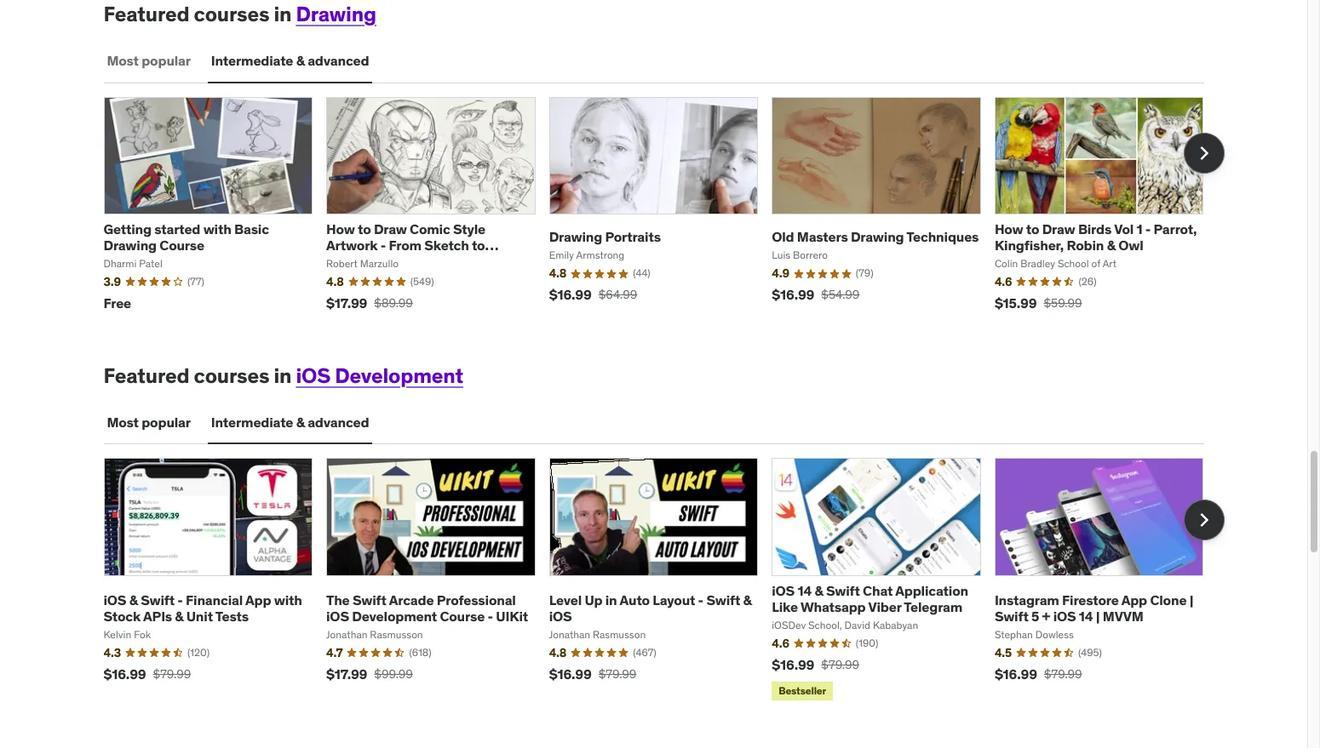Task type: describe. For each thing, give the bounding box(es) containing it.
professional
[[437, 592, 516, 609]]

swift inside ios & swift - financial app with stock apis & unit tests
[[141, 592, 175, 609]]

basic
[[234, 220, 269, 237]]

techniques
[[907, 229, 979, 246]]

- inside ios & swift - financial app with stock apis & unit tests
[[177, 592, 183, 609]]

stock
[[104, 608, 141, 625]]

with inside getting started with basic drawing course
[[203, 220, 231, 237]]

ios & swift - financial app with stock apis & unit tests
[[104, 592, 302, 625]]

how for how to draw birds vol 1 - parrot, kingfisher, robin & owl
[[995, 220, 1024, 237]]

next image for featured courses in ios development
[[1191, 507, 1218, 534]]

& down drawing link
[[296, 52, 305, 69]]

how for how to draw comic style artwork - from sketch to rendering
[[326, 220, 355, 237]]

drawing inside getting started with basic drawing course
[[104, 237, 157, 254]]

old masters drawing techniques
[[772, 229, 979, 246]]

tests
[[215, 608, 249, 625]]

instagram firestore app clone | swift 5 + ios 14 | mvvm
[[995, 592, 1194, 625]]

to for how to draw birds vol 1 - parrot, kingfisher, robin & owl
[[1026, 220, 1040, 237]]

course inside getting started with basic drawing course
[[160, 237, 204, 254]]

intermediate & advanced for ios development
[[211, 414, 369, 431]]

comic
[[410, 220, 450, 237]]

whatsapp
[[801, 599, 866, 616]]

carousel element for drawing
[[104, 97, 1225, 323]]

apis
[[143, 608, 172, 625]]

intermediate for drawing
[[211, 52, 293, 69]]

from
[[389, 237, 422, 254]]

the swift arcade professional ios development course - uikit
[[326, 592, 528, 625]]

birds
[[1078, 220, 1112, 237]]

how to draw comic style artwork - from sketch to rendering link
[[326, 220, 499, 270]]

owl
[[1119, 237, 1144, 254]]

featured for featured courses in drawing
[[104, 1, 190, 27]]

the
[[326, 592, 350, 609]]

swift inside instagram firestore app clone | swift 5 + ios 14 | mvvm
[[995, 608, 1029, 625]]

started
[[154, 220, 200, 237]]

1 horizontal spatial |
[[1190, 592, 1194, 609]]

like
[[772, 599, 798, 616]]

swift inside the swift arcade professional ios development course - uikit
[[353, 592, 387, 609]]

14 inside instagram firestore app clone | swift 5 + ios 14 | mvvm
[[1079, 608, 1093, 625]]

- inside the level up in auto layout - swift & ios
[[698, 592, 704, 609]]

instagram
[[995, 592, 1060, 609]]

getting
[[104, 220, 152, 237]]

ios development link
[[296, 363, 463, 389]]

layout
[[653, 592, 695, 609]]

instagram firestore app clone | swift 5 + ios 14 | mvvm link
[[995, 592, 1194, 625]]

most for featured courses in drawing
[[107, 52, 139, 69]]

ios inside the level up in auto layout - swift & ios
[[549, 608, 572, 625]]

intermediate & advanced button for ios development
[[208, 402, 373, 443]]

how to draw birds vol 1 - parrot, kingfisher, robin & owl
[[995, 220, 1197, 254]]

most popular for featured courses in ios development
[[107, 414, 191, 431]]

arcade
[[389, 592, 434, 609]]

app inside ios & swift - financial app with stock apis & unit tests
[[245, 592, 271, 609]]

course inside the swift arcade professional ios development course - uikit
[[440, 608, 485, 625]]

up
[[585, 592, 603, 609]]

robin
[[1067, 237, 1104, 254]]

old
[[772, 229, 794, 246]]

intermediate & advanced for drawing
[[211, 52, 369, 69]]

courses for ios development
[[194, 363, 269, 389]]

ios inside the swift arcade professional ios development course - uikit
[[326, 608, 349, 625]]

chat
[[863, 582, 893, 599]]

popular for featured courses in drawing
[[142, 52, 191, 69]]

most for featured courses in ios development
[[107, 414, 139, 431]]

firestore
[[1062, 592, 1119, 609]]

in for ios development
[[274, 363, 292, 389]]

kingfisher,
[[995, 237, 1064, 254]]

drawing portraits
[[549, 229, 661, 246]]

to for how to draw comic style artwork - from sketch to rendering
[[358, 220, 371, 237]]

0 vertical spatial development
[[335, 363, 463, 389]]

most popular for featured courses in drawing
[[107, 52, 191, 69]]

carousel element for ios development
[[104, 459, 1225, 705]]

& inside the level up in auto layout - swift & ios
[[743, 592, 752, 609]]

+
[[1042, 608, 1051, 625]]

telegram
[[904, 599, 963, 616]]

popular for featured courses in ios development
[[142, 414, 191, 431]]

ios 14 & swift chat application like whatsapp viber telegram link
[[772, 582, 969, 616]]

drawing portraits link
[[549, 229, 661, 246]]



Task type: vqa. For each thing, say whether or not it's contained in the screenshot.
SWIFT in IOS & SWIFT - FINANCIAL APP WITH STOCK APIS & UNIT TESTS
yes



Task type: locate. For each thing, give the bounding box(es) containing it.
with inside ios & swift - financial app with stock apis & unit tests
[[274, 592, 302, 609]]

2 advanced from the top
[[308, 414, 369, 431]]

course left uikit
[[440, 608, 485, 625]]

drawing link
[[296, 1, 376, 27]]

0 vertical spatial with
[[203, 220, 231, 237]]

2 draw from the left
[[1042, 220, 1076, 237]]

intermediate & advanced
[[211, 52, 369, 69], [211, 414, 369, 431]]

1 most from the top
[[107, 52, 139, 69]]

2 courses from the top
[[194, 363, 269, 389]]

with left basic
[[203, 220, 231, 237]]

carousel element containing getting started with basic drawing course
[[104, 97, 1225, 323]]

development inside the swift arcade professional ios development course - uikit
[[352, 608, 437, 625]]

1 vertical spatial in
[[274, 363, 292, 389]]

how inside how to draw comic style artwork - from sketch to rendering
[[326, 220, 355, 237]]

0 horizontal spatial |
[[1096, 608, 1100, 625]]

& left owl
[[1107, 237, 1116, 254]]

2 intermediate from the top
[[211, 414, 293, 431]]

next image
[[1191, 140, 1218, 167], [1191, 507, 1218, 534]]

1 vertical spatial courses
[[194, 363, 269, 389]]

1 vertical spatial most popular button
[[104, 402, 194, 443]]

app inside instagram firestore app clone | swift 5 + ios 14 | mvvm
[[1122, 592, 1148, 609]]

how
[[326, 220, 355, 237], [995, 220, 1024, 237]]

intermediate & advanced button for drawing
[[208, 41, 373, 81]]

level
[[549, 592, 582, 609]]

- inside the swift arcade professional ios development course - uikit
[[488, 608, 493, 625]]

1 vertical spatial most popular
[[107, 414, 191, 431]]

rendering
[[326, 253, 393, 270]]

swift left chat
[[826, 582, 860, 599]]

draw left birds
[[1042, 220, 1076, 237]]

1 vertical spatial advanced
[[308, 414, 369, 431]]

& inside ios 14 & swift chat application like whatsapp viber telegram
[[815, 582, 823, 599]]

advanced for drawing
[[308, 52, 369, 69]]

1 next image from the top
[[1191, 140, 1218, 167]]

1 vertical spatial featured
[[104, 363, 190, 389]]

1 intermediate from the top
[[211, 52, 293, 69]]

how inside how to draw birds vol 1 - parrot, kingfisher, robin & owl
[[995, 220, 1024, 237]]

how to draw birds vol 1 - parrot, kingfisher, robin & owl link
[[995, 220, 1197, 254]]

2 horizontal spatial to
[[1026, 220, 1040, 237]]

1 horizontal spatial with
[[274, 592, 302, 609]]

& right like
[[815, 582, 823, 599]]

2 intermediate & advanced from the top
[[211, 414, 369, 431]]

masters
[[797, 229, 848, 246]]

ios inside ios & swift - financial app with stock apis & unit tests
[[104, 592, 126, 609]]

& left apis
[[129, 592, 138, 609]]

to left robin
[[1026, 220, 1040, 237]]

- left "from"
[[381, 237, 386, 254]]

featured courses in drawing
[[104, 1, 376, 27]]

1 vertical spatial intermediate
[[211, 414, 293, 431]]

1 horizontal spatial draw
[[1042, 220, 1076, 237]]

& down featured courses in ios development
[[296, 414, 305, 431]]

in inside the level up in auto layout - swift & ios
[[606, 592, 617, 609]]

to inside how to draw birds vol 1 - parrot, kingfisher, robin & owl
[[1026, 220, 1040, 237]]

app right the financial
[[245, 592, 271, 609]]

0 horizontal spatial how
[[326, 220, 355, 237]]

0 vertical spatial featured
[[104, 1, 190, 27]]

draw
[[374, 220, 407, 237], [1042, 220, 1076, 237]]

1 horizontal spatial how
[[995, 220, 1024, 237]]

unit
[[186, 608, 213, 625]]

0 vertical spatial in
[[274, 1, 292, 27]]

advanced down ios development "link" at the left of page
[[308, 414, 369, 431]]

swift
[[826, 582, 860, 599], [141, 592, 175, 609], [353, 592, 387, 609], [707, 592, 741, 609], [995, 608, 1029, 625]]

level up in auto layout - swift & ios
[[549, 592, 752, 625]]

ios 14 & swift chat application like whatsapp viber telegram
[[772, 582, 969, 616]]

0 vertical spatial advanced
[[308, 52, 369, 69]]

featured courses in ios development
[[104, 363, 463, 389]]

drawing
[[296, 1, 376, 27], [549, 229, 602, 246], [851, 229, 904, 246], [104, 237, 157, 254]]

2 carousel element from the top
[[104, 459, 1225, 705]]

intermediate & advanced down drawing link
[[211, 52, 369, 69]]

featured for featured courses in ios development
[[104, 363, 190, 389]]

vol
[[1114, 220, 1134, 237]]

intermediate down featured courses in drawing
[[211, 52, 293, 69]]

0 vertical spatial most
[[107, 52, 139, 69]]

& inside how to draw birds vol 1 - parrot, kingfisher, robin & owl
[[1107, 237, 1116, 254]]

- left unit
[[177, 592, 183, 609]]

2 most popular from the top
[[107, 414, 191, 431]]

in for drawing
[[274, 1, 292, 27]]

draw for birds
[[1042, 220, 1076, 237]]

0 horizontal spatial with
[[203, 220, 231, 237]]

0 vertical spatial course
[[160, 237, 204, 254]]

1 vertical spatial intermediate & advanced button
[[208, 402, 373, 443]]

ios inside ios 14 & swift chat application like whatsapp viber telegram
[[772, 582, 795, 599]]

&
[[296, 52, 305, 69], [1107, 237, 1116, 254], [296, 414, 305, 431], [815, 582, 823, 599], [129, 592, 138, 609], [743, 592, 752, 609], [175, 608, 184, 625]]

1 vertical spatial course
[[440, 608, 485, 625]]

14 left mvvm at the right
[[1079, 608, 1093, 625]]

advanced down drawing link
[[308, 52, 369, 69]]

1 horizontal spatial 14
[[1079, 608, 1093, 625]]

swift inside ios 14 & swift chat application like whatsapp viber telegram
[[826, 582, 860, 599]]

style
[[453, 220, 486, 237]]

1 intermediate & advanced button from the top
[[208, 41, 373, 81]]

1 horizontal spatial to
[[472, 237, 485, 254]]

0 horizontal spatial course
[[160, 237, 204, 254]]

|
[[1190, 592, 1194, 609], [1096, 608, 1100, 625]]

most
[[107, 52, 139, 69], [107, 414, 139, 431]]

uikit
[[496, 608, 528, 625]]

how right techniques
[[995, 220, 1024, 237]]

with left the
[[274, 592, 302, 609]]

old masters drawing techniques link
[[772, 229, 979, 246]]

1 vertical spatial next image
[[1191, 507, 1218, 534]]

auto
[[620, 592, 650, 609]]

next image for featured courses in drawing
[[1191, 140, 1218, 167]]

draw left comic
[[374, 220, 407, 237]]

how up rendering
[[326, 220, 355, 237]]

viber
[[869, 599, 902, 616]]

to right sketch at top
[[472, 237, 485, 254]]

| left mvvm at the right
[[1096, 608, 1100, 625]]

most popular button for featured courses in drawing
[[104, 41, 194, 81]]

advanced
[[308, 52, 369, 69], [308, 414, 369, 431]]

1 featured from the top
[[104, 1, 190, 27]]

1 most popular button from the top
[[104, 41, 194, 81]]

0 vertical spatial popular
[[142, 52, 191, 69]]

2 featured from the top
[[104, 363, 190, 389]]

1 draw from the left
[[374, 220, 407, 237]]

most popular button
[[104, 41, 194, 81], [104, 402, 194, 443]]

courses
[[194, 1, 269, 27], [194, 363, 269, 389]]

to up rendering
[[358, 220, 371, 237]]

1 most popular from the top
[[107, 52, 191, 69]]

14
[[798, 582, 812, 599], [1079, 608, 1093, 625]]

1 vertical spatial development
[[352, 608, 437, 625]]

0 vertical spatial intermediate & advanced
[[211, 52, 369, 69]]

level up in auto layout - swift & ios link
[[549, 592, 752, 625]]

2 how from the left
[[995, 220, 1024, 237]]

0 vertical spatial next image
[[1191, 140, 1218, 167]]

course right getting
[[160, 237, 204, 254]]

draw inside how to draw comic style artwork - from sketch to rendering
[[374, 220, 407, 237]]

1
[[1137, 220, 1143, 237]]

1 vertical spatial most
[[107, 414, 139, 431]]

intermediate & advanced button down featured courses in ios development
[[208, 402, 373, 443]]

mvvm
[[1103, 608, 1144, 625]]

getting started with basic drawing course link
[[104, 220, 269, 254]]

intermediate for ios
[[211, 414, 293, 431]]

app
[[245, 592, 271, 609], [1122, 592, 1148, 609]]

intermediate & advanced down featured courses in ios development
[[211, 414, 369, 431]]

& left like
[[743, 592, 752, 609]]

to
[[358, 220, 371, 237], [1026, 220, 1040, 237], [472, 237, 485, 254]]

sketch
[[425, 237, 469, 254]]

intermediate & advanced button down drawing link
[[208, 41, 373, 81]]

draw inside how to draw birds vol 1 - parrot, kingfisher, robin & owl
[[1042, 220, 1076, 237]]

popular
[[142, 52, 191, 69], [142, 414, 191, 431]]

artwork
[[326, 237, 378, 254]]

0 vertical spatial 14
[[798, 582, 812, 599]]

- left uikit
[[488, 608, 493, 625]]

carousel element containing ios 14 & swift chat application like whatsapp viber telegram
[[104, 459, 1225, 705]]

ios
[[296, 363, 331, 389], [772, 582, 795, 599], [104, 592, 126, 609], [326, 608, 349, 625], [549, 608, 572, 625], [1054, 608, 1076, 625]]

swift right stock
[[141, 592, 175, 609]]

5
[[1032, 608, 1040, 625]]

2 most popular button from the top
[[104, 402, 194, 443]]

0 horizontal spatial 14
[[798, 582, 812, 599]]

development
[[335, 363, 463, 389], [352, 608, 437, 625]]

1 vertical spatial with
[[274, 592, 302, 609]]

- inside how to draw comic style artwork - from sketch to rendering
[[381, 237, 386, 254]]

0 horizontal spatial app
[[245, 592, 271, 609]]

clone
[[1150, 592, 1187, 609]]

app left clone
[[1122, 592, 1148, 609]]

application
[[896, 582, 969, 599]]

2 next image from the top
[[1191, 507, 1218, 534]]

in
[[274, 1, 292, 27], [274, 363, 292, 389], [606, 592, 617, 609]]

1 app from the left
[[245, 592, 271, 609]]

1 vertical spatial 14
[[1079, 608, 1093, 625]]

swift left 5
[[995, 608, 1029, 625]]

ios & swift - financial app with stock apis & unit tests link
[[104, 592, 302, 625]]

1 courses from the top
[[194, 1, 269, 27]]

intermediate & advanced button
[[208, 41, 373, 81], [208, 402, 373, 443]]

0 vertical spatial intermediate
[[211, 52, 293, 69]]

1 horizontal spatial course
[[440, 608, 485, 625]]

course
[[160, 237, 204, 254], [440, 608, 485, 625]]

1 vertical spatial popular
[[142, 414, 191, 431]]

2 intermediate & advanced button from the top
[[208, 402, 373, 443]]

ios inside instagram firestore app clone | swift 5 + ios 14 | mvvm
[[1054, 608, 1076, 625]]

1 advanced from the top
[[308, 52, 369, 69]]

intermediate
[[211, 52, 293, 69], [211, 414, 293, 431]]

the swift arcade professional ios development course - uikit link
[[326, 592, 528, 625]]

swift right the
[[353, 592, 387, 609]]

1 how from the left
[[326, 220, 355, 237]]

1 popular from the top
[[142, 52, 191, 69]]

0 vertical spatial carousel element
[[104, 97, 1225, 323]]

0 horizontal spatial to
[[358, 220, 371, 237]]

financial
[[186, 592, 243, 609]]

0 vertical spatial intermediate & advanced button
[[208, 41, 373, 81]]

how to draw comic style artwork - from sketch to rendering
[[326, 220, 486, 270]]

1 intermediate & advanced from the top
[[211, 52, 369, 69]]

most popular
[[107, 52, 191, 69], [107, 414, 191, 431]]

-
[[1146, 220, 1151, 237], [381, 237, 386, 254], [177, 592, 183, 609], [698, 592, 704, 609], [488, 608, 493, 625]]

portraits
[[605, 229, 661, 246]]

swift inside the level up in auto layout - swift & ios
[[707, 592, 741, 609]]

& left unit
[[175, 608, 184, 625]]

- inside how to draw birds vol 1 - parrot, kingfisher, robin & owl
[[1146, 220, 1151, 237]]

2 app from the left
[[1122, 592, 1148, 609]]

swift right the layout on the bottom of page
[[707, 592, 741, 609]]

14 inside ios 14 & swift chat application like whatsapp viber telegram
[[798, 582, 812, 599]]

1 vertical spatial carousel element
[[104, 459, 1225, 705]]

2 popular from the top
[[142, 414, 191, 431]]

courses for drawing
[[194, 1, 269, 27]]

carousel element
[[104, 97, 1225, 323], [104, 459, 1225, 705]]

draw for comic
[[374, 220, 407, 237]]

- right 1 on the right top of page
[[1146, 220, 1151, 237]]

featured
[[104, 1, 190, 27], [104, 363, 190, 389]]

0 vertical spatial most popular
[[107, 52, 191, 69]]

| right clone
[[1190, 592, 1194, 609]]

1 vertical spatial intermediate & advanced
[[211, 414, 369, 431]]

0 horizontal spatial draw
[[374, 220, 407, 237]]

1 horizontal spatial app
[[1122, 592, 1148, 609]]

advanced for ios
[[308, 414, 369, 431]]

1 carousel element from the top
[[104, 97, 1225, 323]]

with
[[203, 220, 231, 237], [274, 592, 302, 609]]

0 vertical spatial courses
[[194, 1, 269, 27]]

2 vertical spatial in
[[606, 592, 617, 609]]

parrot,
[[1154, 220, 1197, 237]]

- right the layout on the bottom of page
[[698, 592, 704, 609]]

most popular button for featured courses in ios development
[[104, 402, 194, 443]]

getting started with basic drawing course
[[104, 220, 269, 254]]

intermediate down featured courses in ios development
[[211, 414, 293, 431]]

0 vertical spatial most popular button
[[104, 41, 194, 81]]

2 most from the top
[[107, 414, 139, 431]]

14 left chat
[[798, 582, 812, 599]]



